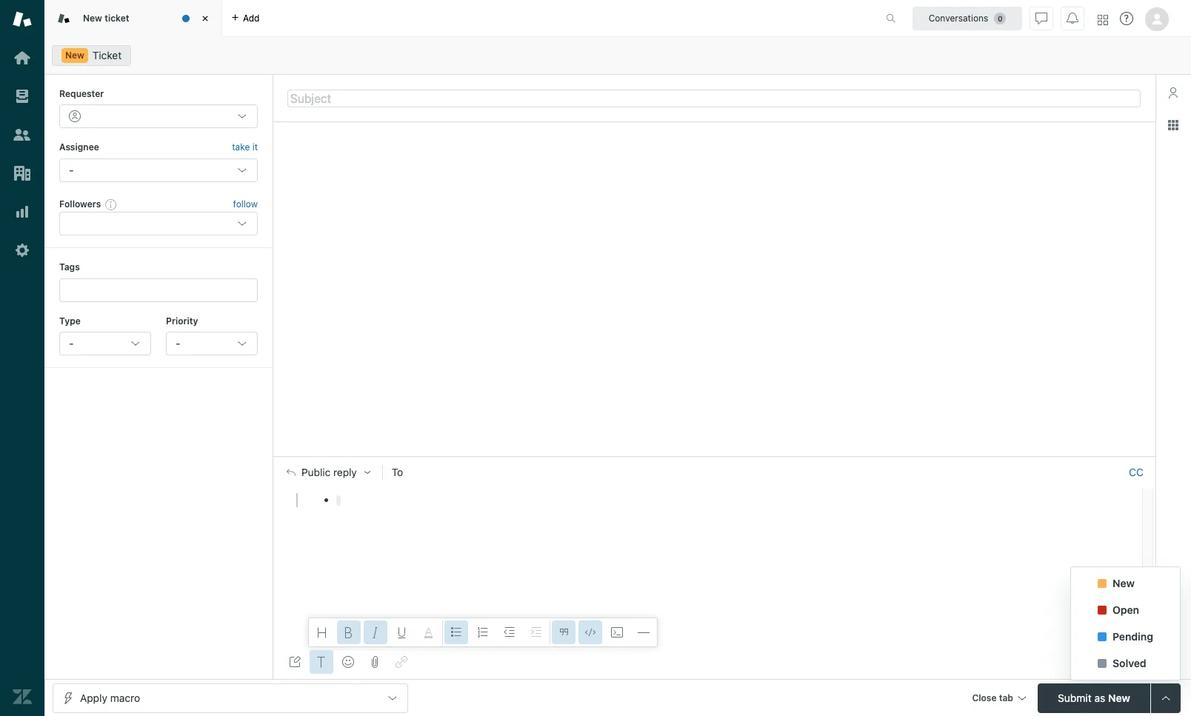 Task type: describe. For each thing, give the bounding box(es) containing it.
get started image
[[13, 48, 32, 67]]

close tab button
[[966, 683, 1032, 715]]

new inside secondary element
[[65, 50, 84, 61]]

follow button
[[233, 198, 258, 211]]

new right the as
[[1108, 692, 1130, 704]]

format text image
[[316, 656, 327, 668]]

underline (cmd u) image
[[396, 627, 408, 639]]

bulleted list (cmd shift 8) image
[[450, 627, 462, 639]]

- for priority
[[176, 337, 180, 350]]

priority
[[166, 315, 198, 326]]

ticket
[[105, 12, 129, 24]]

minimize composer image
[[708, 451, 720, 462]]

notifications image
[[1067, 12, 1079, 24]]

tags element
[[59, 278, 258, 302]]

as
[[1095, 692, 1106, 704]]

close tab
[[972, 692, 1013, 703]]

open
[[1113, 603, 1139, 616]]

apply
[[80, 692, 107, 704]]

cc
[[1129, 466, 1144, 479]]

new ticket
[[83, 12, 129, 24]]

pending
[[1113, 630, 1153, 643]]

- for type
[[69, 337, 74, 350]]

solved
[[1113, 657, 1147, 669]]

admin image
[[13, 241, 32, 260]]

cc button
[[1129, 466, 1144, 479]]

italic (cmd i) image
[[370, 627, 382, 639]]

insert emojis image
[[342, 656, 354, 668]]

followers
[[59, 198, 101, 210]]

secondary element
[[44, 41, 1191, 70]]

main element
[[0, 0, 44, 716]]

horizontal rule (cmd shift l) image
[[638, 627, 650, 639]]

zendesk support image
[[13, 10, 32, 29]]

- button for priority
[[166, 332, 258, 356]]

conversations
[[929, 12, 989, 23]]

add
[[243, 12, 260, 23]]

Subject field
[[287, 89, 1141, 107]]

reporting image
[[13, 202, 32, 222]]

code span (ctrl shift 5) image
[[585, 627, 596, 639]]

public
[[302, 467, 331, 479]]

add link (cmd k) image
[[396, 656, 407, 668]]

organizations image
[[13, 164, 32, 183]]

increase indent (cmd ]) image
[[530, 627, 542, 639]]

quote (cmd shift 9) image
[[558, 627, 570, 639]]



Task type: vqa. For each thing, say whether or not it's contained in the screenshot.
Assign to Support on the top left of page
no



Task type: locate. For each thing, give the bounding box(es) containing it.
new ticket tab
[[44, 0, 222, 37]]

-
[[69, 164, 74, 176], [69, 337, 74, 350], [176, 337, 180, 350]]

take it button
[[232, 140, 258, 155]]

- button for type
[[59, 332, 151, 356]]

new left the ticket
[[65, 50, 84, 61]]

- down the assignee
[[69, 164, 74, 176]]

get help image
[[1120, 12, 1134, 25]]

displays possible ticket submission types image
[[1160, 692, 1172, 704]]

numbered list (cmd shift 7) image
[[477, 627, 489, 639]]

- button down type
[[59, 332, 151, 356]]

ticket
[[92, 49, 122, 61]]

zendesk products image
[[1098, 14, 1108, 25]]

close image
[[198, 11, 213, 26]]

assignee element
[[59, 158, 258, 182]]

new
[[83, 12, 102, 24], [65, 50, 84, 61], [1113, 577, 1135, 589], [1108, 692, 1130, 704]]

requester
[[59, 88, 104, 99]]

1 horizontal spatial - button
[[166, 332, 258, 356]]

- down priority at the top left
[[176, 337, 180, 350]]

submit
[[1058, 692, 1092, 704]]

new inside tab
[[83, 12, 102, 24]]

followers element
[[59, 212, 258, 236]]

draft mode image
[[289, 656, 301, 668]]

decrease indent (cmd [) image
[[504, 627, 516, 639]]

close
[[972, 692, 997, 703]]

new left ticket
[[83, 12, 102, 24]]

button displays agent's chat status as invisible. image
[[1036, 12, 1048, 24]]

follow
[[233, 199, 258, 210]]

apps image
[[1168, 119, 1179, 131]]

Public reply composer text field
[[280, 488, 1138, 519]]

customer context image
[[1168, 87, 1179, 99]]

info on adding followers image
[[105, 199, 117, 210]]

public reply button
[[273, 457, 382, 488]]

- button down priority at the top left
[[166, 332, 258, 356]]

1 - button from the left
[[59, 332, 151, 356]]

macro
[[110, 692, 140, 704]]

0 horizontal spatial - button
[[59, 332, 151, 356]]

take
[[232, 142, 250, 153]]

submit as new
[[1058, 692, 1130, 704]]

add attachment image
[[369, 656, 381, 668]]

tags
[[59, 262, 80, 273]]

requester element
[[59, 105, 258, 128]]

zendesk image
[[13, 688, 32, 707]]

- inside assignee element
[[69, 164, 74, 176]]

type
[[59, 315, 81, 326]]

- button
[[59, 332, 151, 356], [166, 332, 258, 356]]

tab
[[999, 692, 1013, 703]]

new up open
[[1113, 577, 1135, 589]]

to
[[392, 466, 403, 479]]

code block (ctrl shift 6) image
[[611, 627, 623, 639]]

assignee
[[59, 142, 99, 153]]

conversations button
[[913, 6, 1022, 30]]

it
[[252, 142, 258, 153]]

reply
[[333, 467, 357, 479]]

take it
[[232, 142, 258, 153]]

headings image
[[316, 627, 328, 639]]

add button
[[222, 0, 269, 36]]

- down type
[[69, 337, 74, 350]]

bold (cmd b) image
[[343, 627, 355, 639]]

apply macro
[[80, 692, 140, 704]]

views image
[[13, 87, 32, 106]]

customers image
[[13, 125, 32, 144]]

public reply
[[302, 467, 357, 479]]

2 - button from the left
[[166, 332, 258, 356]]

tabs tab list
[[44, 0, 871, 37]]



